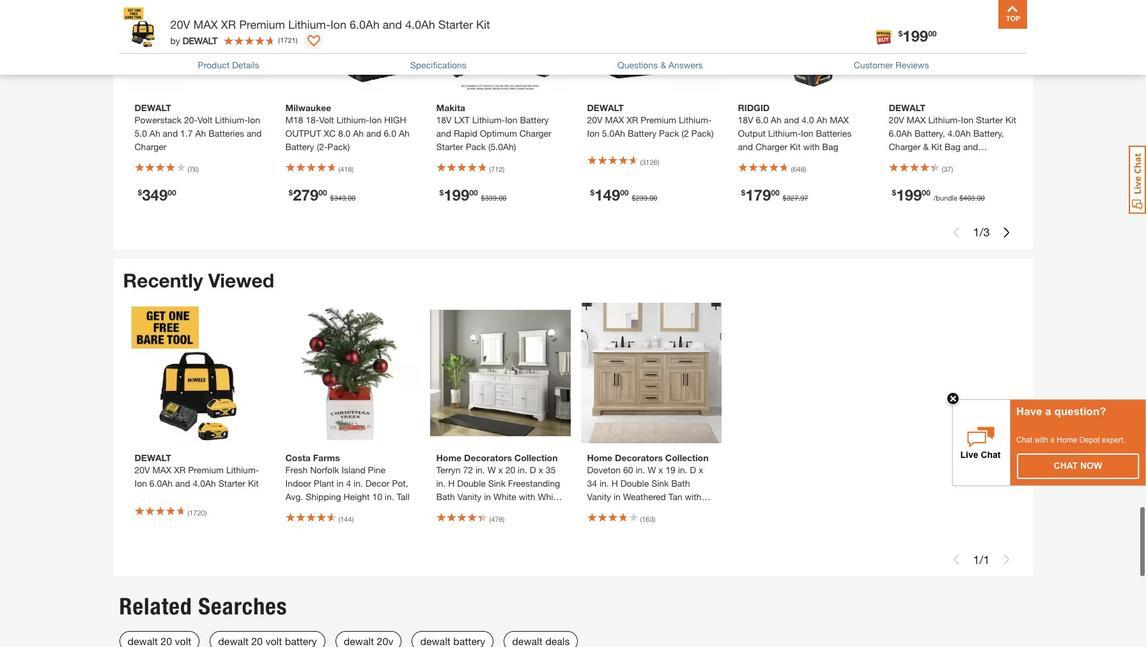 Task type: vqa. For each thing, say whether or not it's contained in the screenshot.


Task type: describe. For each thing, give the bounding box(es) containing it.
ah left 4.0
[[771, 114, 782, 125]]

home decorators collection terryn 72 in. w x 20 in. d x 35 in. h double sink freestanding bath vanity in white with white engineered stone top
[[436, 453, 561, 516]]

648
[[793, 165, 805, 173]]

farms
[[313, 453, 340, 464]]

display image
[[307, 35, 320, 48]]

dewalt 20v max lithium-ion starter kit 6.0ah battery, 4.0ah battery, charger & kit bag and flexvolt 20v/60v 6.0ah battery
[[889, 102, 1017, 179]]

199 for $ 199 00
[[903, 27, 929, 45]]

478
[[491, 515, 503, 524]]

in inside the costa farms fresh norfolk island pine indoor plant in 4 in. decor pot, avg. shipping height 10 in. tall
[[337, 478, 344, 489]]

2 battery, from the left
[[974, 128, 1005, 138]]

questions & answers
[[618, 59, 703, 70]]

starter inside makita 18v lxt lithium-ion battery and rapid optimum charger starter pack (5.0ah)
[[436, 141, 464, 152]]

in. right 72
[[476, 465, 485, 476]]

viewed
[[208, 269, 274, 292]]

( for costa farms fresh norfolk island pine indoor plant in 4 in. decor pot, avg. shipping height 10 in. tall
[[339, 515, 340, 524]]

ridgid 18v 6.0 ah and 4.0 ah max output lithium-ion batteries and charger kit with bag
[[738, 102, 852, 152]]

( 3126 )
[[641, 158, 660, 166]]

bag inside ridgid 18v 6.0 ah and 4.0 ah max output lithium-ion batteries and charger kit with bag
[[823, 141, 839, 152]]

lithium- inside milwaukee m18 18-volt lithium-ion high output xc 8.0 ah and 6.0 ah battery (2-pack)
[[337, 114, 370, 125]]

related
[[119, 593, 192, 621]]

max for dewalt 20v max lithium-ion starter kit 6.0ah battery, 4.0ah battery, charger & kit bag and flexvolt 20v/60v 6.0ah battery
[[907, 114, 926, 125]]

$ 179 00 $ 327 . 97
[[742, 186, 809, 204]]

1 horizontal spatial 4.0ah
[[405, 17, 435, 31]]

3 x from the left
[[659, 465, 663, 476]]

$ inside $ 199 00
[[899, 29, 903, 38]]

18v for 199
[[436, 114, 452, 125]]

& inside dewalt 20v max lithium-ion starter kit 6.0ah battery, 4.0ah battery, charger & kit bag and flexvolt 20v/60v 6.0ah battery
[[924, 141, 929, 152]]

20v for dewalt 20v max xr premium lithium- ion 6.0ah and 4.0ah starter kit
[[135, 465, 150, 476]]

battery inside makita 18v lxt lithium-ion battery and rapid optimum charger starter pack (5.0ah)
[[520, 114, 549, 125]]

volt for $
[[319, 114, 334, 125]]

( for dewalt powerstack 20-volt lithium-ion 5.0 ah and 1.7 ah batteries and charger
[[188, 165, 189, 173]]

$ 199 00 /bundle $ 403 . 00
[[892, 186, 985, 204]]

chat now
[[1054, 461, 1103, 471]]

/bundle
[[934, 193, 958, 202]]

freestanding
[[508, 478, 560, 489]]

3126
[[642, 158, 658, 166]]

by
[[170, 35, 180, 46]]

8.0
[[338, 128, 351, 138]]

powerstack
[[135, 114, 182, 125]]

in. right 19
[[678, 465, 688, 476]]

1.7
[[180, 128, 193, 138]]

high
[[384, 114, 406, 125]]

collection for 20
[[515, 453, 558, 464]]

d for 20
[[530, 465, 536, 476]]

ion inside ridgid 18v 6.0 ah and 4.0 ah max output lithium-ion batteries and charger kit with bag
[[801, 128, 814, 138]]

lithium- inside ridgid 18v 6.0 ah and 4.0 ah max output lithium-ion batteries and charger kit with bag
[[769, 128, 801, 138]]

( 648 )
[[791, 165, 807, 173]]

/ for 1
[[980, 553, 984, 567]]

0 horizontal spatial 349
[[142, 186, 168, 204]]

and inside makita 18v lxt lithium-ion battery and rapid optimum charger starter pack (5.0ah)
[[436, 128, 452, 138]]

tall
[[397, 492, 410, 503]]

m18 18-volt lithium-ion high output xc 8.0 ah and 6.0 ah battery (2-pack) image
[[279, 0, 420, 93]]

149
[[595, 186, 621, 204]]

batteries for 349
[[209, 128, 244, 138]]

double for 60
[[621, 478, 649, 489]]

live chat image
[[1129, 146, 1147, 214]]

18v lxt lithium-ion battery and rapid optimum charger starter pack (5.0ah) image
[[430, 0, 571, 93]]

( for dewalt 20v max xr premium lithium- ion 6.0ah and 4.0ah starter kit
[[188, 509, 189, 517]]

plant
[[314, 478, 334, 489]]

( 37 )
[[942, 165, 954, 173]]

lithium- inside dewalt 20v max lithium-ion starter kit 6.0ah battery, 4.0ah battery, charger & kit bag and flexvolt 20v/60v 6.0ah battery
[[929, 114, 962, 125]]

( for milwaukee m18 18-volt lithium-ion high output xc 8.0 ah and 6.0 ah battery (2-pack)
[[339, 165, 340, 173]]

ion inside dewalt 20v max xr premium lithium- ion 6.0ah and 4.0ah starter kit
[[135, 478, 147, 489]]

indoor
[[286, 478, 311, 489]]

with inside the "home decorators collection doveton 60 in. w x 19 in. d x 34 in. h double sink bath vanity in weathered tan with white engineered marble top"
[[685, 492, 702, 503]]

powerstack 20-volt lithium-ion 5.0 ah and 1.7 ah batteries and charger image
[[128, 0, 269, 93]]

pack inside dewalt 20v max xr premium lithium- ion 5.0ah battery pack (2 pack)
[[659, 128, 679, 138]]

charger inside makita 18v lxt lithium-ion battery and rapid optimum charger starter pack (5.0ah)
[[520, 128, 552, 138]]

327
[[787, 193, 799, 202]]

home for home decorators collection terryn 72 in. w x 20 in. d x 35 in. h double sink freestanding bath vanity in white with white engineered stone top
[[436, 453, 462, 464]]

1 / 3
[[974, 225, 990, 239]]

battery inside dewalt 20v max xr premium lithium- ion 5.0ah battery pack (2 pack)
[[628, 128, 657, 138]]

( for dewalt 20v max lithium-ion starter kit 6.0ah battery, 4.0ah battery, charger & kit bag and flexvolt 20v/60v 6.0ah battery
[[942, 165, 944, 173]]

ion inside dewalt 20v max lithium-ion starter kit 6.0ah battery, 4.0ah battery, charger & kit bag and flexvolt 20v/60v 6.0ah battery
[[962, 114, 974, 125]]

double for 72
[[457, 478, 486, 489]]

flexvolt
[[889, 154, 932, 165]]

ah right 4.0
[[817, 114, 828, 125]]

pack) inside milwaukee m18 18-volt lithium-ion high output xc 8.0 ah and 6.0 ah battery (2-pack)
[[328, 141, 350, 152]]

dewalt 20v max xr premium lithium- ion 5.0ah battery pack (2 pack)
[[587, 102, 714, 138]]

( 418 )
[[339, 165, 354, 173]]

milwaukee m18 18-volt lithium-ion high output xc 8.0 ah and 6.0 ah battery (2-pack)
[[286, 102, 410, 152]]

/ for 3
[[980, 225, 984, 239]]

) for home decorators collection doveton 60 in. w x 19 in. d x 34 in. h double sink bath vanity in weathered tan with white engineered marble top
[[654, 515, 656, 524]]

fresh norfolk island pine indoor plant in 4 in. decor pot, avg. shipping height 10 in. tall image
[[279, 303, 420, 444]]

optimum
[[480, 128, 517, 138]]

tan
[[669, 492, 683, 503]]

( for ridgid 18v 6.0 ah and 4.0 ah max output lithium-ion batteries and charger kit with bag
[[791, 165, 793, 173]]

ridgid
[[738, 102, 770, 113]]

( 163 )
[[641, 515, 656, 524]]

product
[[198, 59, 230, 70]]

weathered
[[623, 492, 666, 503]]

$ 349 00
[[138, 186, 176, 204]]

20
[[506, 465, 516, 476]]

top for marble
[[691, 505, 705, 516]]

question?
[[1055, 406, 1107, 418]]

product details
[[198, 59, 259, 70]]

chat with a home depot expert.
[[1017, 436, 1126, 445]]

1 x from the left
[[499, 465, 503, 476]]

dewalt for dewalt powerstack 20-volt lithium-ion 5.0 ah and 1.7 ah batteries and charger
[[135, 102, 171, 113]]

collection for 19
[[666, 453, 709, 464]]

specifications
[[410, 59, 467, 70]]

18v for 179
[[738, 114, 754, 125]]

now
[[1081, 461, 1103, 471]]

1 / 1
[[974, 553, 990, 567]]

batteries for $
[[816, 128, 852, 138]]

details
[[232, 59, 259, 70]]

next slide image
[[1002, 227, 1012, 238]]

ah down powerstack on the left top
[[150, 128, 160, 138]]

home decorators collection doveton 60 in. w x 19 in. d x 34 in. h double sink bath vanity in weathered tan with white engineered marble top
[[587, 453, 709, 516]]

1 left "this is the last slide" icon
[[984, 553, 990, 567]]

pack) inside dewalt 20v max xr premium lithium- ion 5.0ah battery pack (2 pack)
[[692, 128, 714, 138]]

339
[[485, 193, 497, 202]]

(5.0ah)
[[489, 141, 516, 152]]

charger inside dewalt powerstack 20-volt lithium-ion 5.0 ah and 1.7 ah batteries and charger
[[135, 141, 167, 152]]

dewalt powerstack 20-volt lithium-ion 5.0 ah and 1.7 ah batteries and charger
[[135, 102, 262, 152]]

( 478 )
[[490, 515, 505, 524]]

ion inside makita 18v lxt lithium-ion battery and rapid optimum charger starter pack (5.0ah)
[[505, 114, 518, 125]]

decorators for 60
[[615, 453, 663, 464]]

d for 19
[[690, 465, 697, 476]]

with inside ridgid 18v 6.0 ah and 4.0 ah max output lithium-ion batteries and charger kit with bag
[[804, 141, 820, 152]]

$ 149 00 $ 239 . 00
[[591, 186, 658, 204]]

279
[[293, 186, 319, 204]]

have
[[1017, 406, 1043, 418]]

10
[[372, 492, 382, 503]]

dewalt for dewalt 20v max lithium-ion starter kit 6.0ah battery, 4.0ah battery, charger & kit bag and flexvolt 20v/60v 6.0ah battery
[[889, 102, 926, 113]]

charger inside dewalt 20v max lithium-ion starter kit 6.0ah battery, 4.0ah battery, charger & kit bag and flexvolt 20v/60v 6.0ah battery
[[889, 141, 921, 152]]

and inside dewalt 20v max lithium-ion starter kit 6.0ah battery, 4.0ah battery, charger & kit bag and flexvolt 20v/60v 6.0ah battery
[[964, 141, 979, 152]]

w for 19
[[648, 465, 656, 476]]

199 for $ 199 00 /bundle $ 403 . 00
[[897, 186, 922, 204]]

1720
[[189, 509, 205, 517]]

h for vanity
[[612, 478, 618, 489]]

179
[[746, 186, 771, 204]]

xr for dewalt 20v max xr premium lithium- ion 5.0ah battery pack (2 pack)
[[627, 114, 639, 125]]

milwaukee
[[286, 102, 331, 113]]

engineered for vanity
[[436, 505, 482, 516]]

chat
[[1017, 436, 1033, 445]]

with right chat
[[1035, 436, 1049, 445]]

$ inside $ 349 00
[[138, 188, 142, 197]]

height
[[344, 492, 370, 503]]

ion inside milwaukee m18 18-volt lithium-ion high output xc 8.0 ah and 6.0 ah battery (2-pack)
[[369, 114, 382, 125]]

20-
[[184, 114, 198, 125]]

(2
[[682, 128, 689, 138]]

( 712 )
[[490, 165, 505, 173]]

in. right the 60
[[636, 465, 645, 476]]

premium for dewalt 20v max xr premium lithium- ion 6.0ah and 4.0ah starter kit
[[188, 465, 224, 476]]

terryn
[[436, 465, 461, 476]]

00 inside $ 349 00
[[168, 188, 176, 197]]

163
[[642, 515, 654, 524]]

customer
[[854, 59, 894, 70]]

$ 279 00 $ 349 . 00
[[289, 186, 356, 204]]

199 for $ 199 00 $ 339 . 00
[[444, 186, 470, 204]]

max for dewalt 20v max xr premium lithium- ion 6.0ah and 4.0ah starter kit
[[153, 465, 172, 476]]

dewalt for dewalt 20v max xr premium lithium- ion 6.0ah and 4.0ah starter kit
[[135, 453, 171, 464]]

dewalt for dewalt 20v max xr premium lithium- ion 5.0ah battery pack (2 pack)
[[587, 102, 624, 113]]

output
[[738, 128, 766, 138]]

) for dewalt 20v max lithium-ion starter kit 6.0ah battery, 4.0ah battery, charger & kit bag and flexvolt 20v/60v 6.0ah battery
[[952, 165, 954, 173]]

403
[[964, 193, 976, 202]]

xc
[[324, 128, 336, 138]]

20v max xr premium lithium-ion 6.0ah and 4.0ah starter kit
[[170, 17, 490, 31]]

vanity inside home decorators collection terryn 72 in. w x 20 in. d x 35 in. h double sink freestanding bath vanity in white with white engineered stone top
[[458, 492, 482, 503]]

. for 149
[[648, 193, 650, 202]]

18v 6.0 ah and 4.0 ah max output lithium-ion batteries and charger kit with bag image
[[732, 0, 873, 93]]

expert.
[[1103, 436, 1126, 445]]

vanity inside the "home decorators collection doveton 60 in. w x 19 in. d x 34 in. h double sink bath vanity in weathered tan with white engineered marble top"
[[587, 492, 611, 503]]

pot,
[[392, 478, 408, 489]]

144
[[340, 515, 352, 524]]

in. right 4
[[354, 478, 363, 489]]

4 x from the left
[[699, 465, 704, 476]]

$ 199 00 $ 339 . 00
[[440, 186, 507, 204]]



Task type: locate. For each thing, give the bounding box(es) containing it.
1 volt from the left
[[198, 114, 213, 125]]

double inside the "home decorators collection doveton 60 in. w x 19 in. d x 34 in. h double sink bath vanity in weathered tan with white engineered marble top"
[[621, 478, 649, 489]]

collection up 35
[[515, 453, 558, 464]]

1 vertical spatial xr
[[627, 114, 639, 125]]

6.0ah inside dewalt 20v max xr premium lithium- ion 6.0ah and 4.0ah starter kit
[[150, 478, 173, 489]]

1 d from the left
[[530, 465, 536, 476]]

with right tan at the bottom of page
[[685, 492, 702, 503]]

bath up tan at the bottom of page
[[672, 478, 690, 489]]

lithium- up (2
[[679, 114, 712, 125]]

2 horizontal spatial 4.0ah
[[948, 128, 971, 138]]

top right "stone"
[[510, 505, 525, 516]]

dewalt inside dewalt 20v max xr premium lithium- ion 5.0ah battery pack (2 pack)
[[587, 102, 624, 113]]

4.0ah up specifications
[[405, 17, 435, 31]]

4.0ah inside dewalt 20v max lithium-ion starter kit 6.0ah battery, 4.0ah battery, charger & kit bag and flexvolt 20v/60v 6.0ah battery
[[948, 128, 971, 138]]

2 batteries from the left
[[816, 128, 852, 138]]

0 horizontal spatial bag
[[823, 141, 839, 152]]

( for home decorators collection doveton 60 in. w x 19 in. d x 34 in. h double sink bath vanity in weathered tan with white engineered marble top
[[641, 515, 642, 524]]

5.0
[[135, 128, 147, 138]]

2 sink from the left
[[652, 478, 669, 489]]

2 bag from the left
[[945, 141, 961, 152]]

1 collection from the left
[[515, 453, 558, 464]]

20v inside dewalt 20v max lithium-ion starter kit 6.0ah battery, 4.0ah battery, charger & kit bag and flexvolt 20v/60v 6.0ah battery
[[889, 114, 905, 125]]

199 down flexvolt
[[897, 186, 922, 204]]

2 volt from the left
[[319, 114, 334, 125]]

kit inside ridgid 18v 6.0 ah and 4.0 ah max output lithium-ion batteries and charger kit with bag
[[790, 141, 801, 152]]

lithium- right output
[[769, 128, 801, 138]]

lithium- inside dewalt 20v max xr premium lithium- ion 6.0ah and 4.0ah starter kit
[[226, 465, 259, 476]]

premium for dewalt 20v max xr premium lithium- ion 5.0ah battery pack (2 pack)
[[641, 114, 677, 125]]

this is the last slide image
[[1002, 555, 1012, 565]]

20v
[[170, 17, 190, 31], [587, 114, 603, 125], [889, 114, 905, 125], [135, 465, 150, 476]]

. inside $ 279 00 $ 349 . 00
[[346, 193, 348, 202]]

2 horizontal spatial xr
[[627, 114, 639, 125]]

1 batteries from the left
[[209, 128, 244, 138]]

20v max xr premium lithium-ion 5.0ah battery pack (2 pack) image
[[581, 0, 722, 93]]

battery inside dewalt 20v max lithium-ion starter kit 6.0ah battery, 4.0ah battery, charger & kit bag and flexvolt 20v/60v 6.0ah battery
[[889, 168, 918, 179]]

1 vertical spatial /
[[980, 553, 984, 567]]

with inside home decorators collection terryn 72 in. w x 20 in. d x 35 in. h double sink freestanding bath vanity in white with white engineered stone top
[[519, 492, 536, 503]]

0 horizontal spatial &
[[661, 59, 666, 70]]

xr inside dewalt 20v max xr premium lithium- ion 6.0ah and 4.0ah starter kit
[[174, 465, 186, 476]]

x right 19
[[699, 465, 704, 476]]

20v for dewalt 20v max lithium-ion starter kit 6.0ah battery, 4.0ah battery, charger & kit bag and flexvolt 20v/60v 6.0ah battery
[[889, 114, 905, 125]]

max for dewalt 20v max xr premium lithium- ion 5.0ah battery pack (2 pack)
[[605, 114, 624, 125]]

in. right "34"
[[600, 478, 609, 489]]

2 engineered from the left
[[613, 505, 658, 516]]

1 vertical spatial &
[[924, 141, 929, 152]]

1 horizontal spatial decorators
[[615, 453, 663, 464]]

decorators inside home decorators collection terryn 72 in. w x 20 in. d x 35 in. h double sink freestanding bath vanity in white with white engineered stone top
[[464, 453, 512, 464]]

2 horizontal spatial home
[[1057, 436, 1078, 445]]

6.0 down 'high'
[[384, 128, 397, 138]]

premium inside dewalt 20v max xr premium lithium- ion 6.0ah and 4.0ah starter kit
[[188, 465, 224, 476]]

1 horizontal spatial sink
[[652, 478, 669, 489]]

doveton 60 in. w x 19 in. d x 34 in. h double sink bath vanity in weathered tan with white engineered marble top image
[[581, 303, 722, 444]]

lithium- up 20v/60v at the top right
[[929, 114, 962, 125]]

costa
[[286, 453, 311, 464]]

199
[[903, 27, 929, 45], [444, 186, 470, 204], [897, 186, 922, 204]]

x left 19
[[659, 465, 663, 476]]

bag inside dewalt 20v max lithium-ion starter kit 6.0ah battery, 4.0ah battery, charger & kit bag and flexvolt 20v/60v 6.0ah battery
[[945, 141, 961, 152]]

double
[[457, 478, 486, 489], [621, 478, 649, 489]]

decorators for 72
[[464, 453, 512, 464]]

home inside home decorators collection terryn 72 in. w x 20 in. d x 35 in. h double sink freestanding bath vanity in white with white engineered stone top
[[436, 453, 462, 464]]

lithium- up optimum
[[472, 114, 505, 125]]

bath down terryn
[[436, 492, 455, 503]]

4.0ah up 20v/60v at the top right
[[948, 128, 971, 138]]

a right chat
[[1051, 436, 1055, 445]]

double down the 60
[[621, 478, 649, 489]]

lithium- inside dewalt powerstack 20-volt lithium-ion 5.0 ah and 1.7 ah batteries and charger
[[215, 114, 248, 125]]

sink for in
[[488, 478, 506, 489]]

top for stone
[[510, 505, 525, 516]]

5.0ah
[[602, 128, 626, 138]]

2 horizontal spatial in
[[614, 492, 621, 503]]

engineered inside the "home decorators collection doveton 60 in. w x 19 in. d x 34 in. h double sink bath vanity in weathered tan with white engineered marble top"
[[613, 505, 658, 516]]

1 engineered from the left
[[436, 505, 482, 516]]

1 horizontal spatial &
[[924, 141, 929, 152]]

charger down output
[[756, 141, 788, 152]]

with up 648
[[804, 141, 820, 152]]

1 vertical spatial 4.0ah
[[948, 128, 971, 138]]

bath inside the "home decorators collection doveton 60 in. w x 19 in. d x 34 in. h double sink bath vanity in weathered tan with white engineered marble top"
[[672, 478, 690, 489]]

0 horizontal spatial premium
[[188, 465, 224, 476]]

0 horizontal spatial white
[[494, 492, 517, 503]]

charger down 5.0
[[135, 141, 167, 152]]

h down doveton
[[612, 478, 618, 489]]

pack) down 8.0
[[328, 141, 350, 152]]

5 . from the left
[[976, 193, 978, 202]]

1 vanity from the left
[[458, 492, 482, 503]]

h inside the "home decorators collection doveton 60 in. w x 19 in. d x 34 in. h double sink bath vanity in weathered tan with white engineered marble top"
[[612, 478, 618, 489]]

pack)
[[692, 128, 714, 138], [328, 141, 350, 152]]

18v down makita
[[436, 114, 452, 125]]

3 . from the left
[[648, 193, 650, 202]]

stone
[[484, 505, 508, 516]]

w left 19
[[648, 465, 656, 476]]

w left "20" on the bottom left of page
[[488, 465, 496, 476]]

60
[[624, 465, 634, 476]]

2 decorators from the left
[[615, 453, 663, 464]]

battery inside milwaukee m18 18-volt lithium-ion high output xc 8.0 ah and 6.0 ah battery (2-pack)
[[286, 141, 314, 152]]

lithium- left fresh
[[226, 465, 259, 476]]

. for 179
[[799, 193, 801, 202]]

34
[[587, 478, 597, 489]]

0 horizontal spatial 6.0
[[384, 128, 397, 138]]

( for home decorators collection terryn 72 in. w x 20 in. d x 35 in. h double sink freestanding bath vanity in white with white engineered stone top
[[490, 515, 491, 524]]

2 w from the left
[[648, 465, 656, 476]]

this is the first slide image
[[952, 555, 962, 565]]

. down 712
[[497, 193, 499, 202]]

makita 18v lxt lithium-ion battery and rapid optimum charger starter pack (5.0ah)
[[436, 102, 552, 152]]

( for makita 18v lxt lithium-ion battery and rapid optimum charger starter pack (5.0ah)
[[490, 165, 491, 173]]

712
[[491, 165, 503, 173]]

white for 34
[[587, 505, 610, 516]]

0 vertical spatial xr
[[221, 17, 236, 31]]

in. right "20" on the bottom left of page
[[518, 465, 528, 476]]

chat now link
[[1018, 455, 1139, 479]]

pack down rapid
[[466, 141, 486, 152]]

ah right 1.7
[[195, 128, 206, 138]]

customer reviews button
[[854, 58, 930, 72], [854, 58, 930, 72]]

199 up reviews
[[903, 27, 929, 45]]

ion inside dewalt powerstack 20-volt lithium-ion 5.0 ah and 1.7 ah batteries and charger
[[248, 114, 260, 125]]

d inside home decorators collection terryn 72 in. w x 20 in. d x 35 in. h double sink freestanding bath vanity in white with white engineered stone top
[[530, 465, 536, 476]]

0 horizontal spatial pack)
[[328, 141, 350, 152]]

1 horizontal spatial engineered
[[613, 505, 658, 516]]

0 horizontal spatial sink
[[488, 478, 506, 489]]

1 horizontal spatial bath
[[672, 478, 690, 489]]

) for makita 18v lxt lithium-ion battery and rapid optimum charger starter pack (5.0ah)
[[503, 165, 505, 173]]

1 18v from the left
[[436, 114, 452, 125]]

kit inside dewalt 20v max xr premium lithium- ion 6.0ah and 4.0ah starter kit
[[248, 478, 259, 489]]

1 vertical spatial bath
[[436, 492, 455, 503]]

0 horizontal spatial in
[[337, 478, 344, 489]]

1 horizontal spatial double
[[621, 478, 649, 489]]

0 horizontal spatial bath
[[436, 492, 455, 503]]

pack inside makita 18v lxt lithium-ion battery and rapid optimum charger starter pack (5.0ah)
[[466, 141, 486, 152]]

1 horizontal spatial 6.0
[[756, 114, 769, 125]]

20v for dewalt 20v max xr premium lithium- ion 5.0ah battery pack (2 pack)
[[587, 114, 603, 125]]

( 1721 )
[[278, 36, 298, 44]]

199 left 339
[[444, 186, 470, 204]]

1 horizontal spatial premium
[[239, 17, 285, 31]]

0 horizontal spatial home
[[436, 453, 462, 464]]

pine
[[368, 465, 386, 476]]

ion inside dewalt 20v max xr premium lithium- ion 5.0ah battery pack (2 pack)
[[587, 128, 600, 138]]

a
[[1046, 406, 1052, 418], [1051, 436, 1055, 445]]

2 vertical spatial 4.0ah
[[193, 478, 216, 489]]

max
[[193, 17, 218, 31], [605, 114, 624, 125], [830, 114, 849, 125], [907, 114, 926, 125], [153, 465, 172, 476]]

max inside dewalt 20v max xr premium lithium- ion 5.0ah battery pack (2 pack)
[[605, 114, 624, 125]]

0 horizontal spatial top
[[510, 505, 525, 516]]

and inside dewalt 20v max xr premium lithium- ion 6.0ah and 4.0ah starter kit
[[175, 478, 190, 489]]

sink down 19
[[652, 478, 669, 489]]

batteries
[[209, 128, 244, 138], [816, 128, 852, 138]]

engineered down weathered
[[613, 505, 658, 516]]

home
[[1057, 436, 1078, 445], [436, 453, 462, 464], [587, 453, 613, 464]]

) for home decorators collection terryn 72 in. w x 20 in. d x 35 in. h double sink freestanding bath vanity in white with white engineered stone top
[[503, 515, 505, 524]]

00 inside $ 199 00
[[929, 29, 937, 38]]

island
[[342, 465, 366, 476]]

2 h from the left
[[612, 478, 618, 489]]

vanity down "34"
[[587, 492, 611, 503]]

2 top from the left
[[691, 505, 705, 516]]

0 vertical spatial 6.0
[[756, 114, 769, 125]]

18v inside ridgid 18v 6.0 ah and 4.0 ah max output lithium-ion batteries and charger kit with bag
[[738, 114, 754, 125]]

/ left "next slide" image
[[980, 225, 984, 239]]

) for costa farms fresh norfolk island pine indoor plant in 4 in. decor pot, avg. shipping height 10 in. tall
[[352, 515, 354, 524]]

0 horizontal spatial w
[[488, 465, 496, 476]]

decorators up the 60
[[615, 453, 663, 464]]

2 x from the left
[[539, 465, 543, 476]]

starter inside dewalt 20v max lithium-ion starter kit 6.0ah battery, 4.0ah battery, charger & kit bag and flexvolt 20v/60v 6.0ah battery
[[977, 114, 1004, 125]]

1 horizontal spatial white
[[538, 492, 561, 503]]

ah right 8.0
[[353, 128, 364, 138]]

2 18v from the left
[[738, 114, 754, 125]]

sink down "20" on the bottom left of page
[[488, 478, 506, 489]]

20v inside dewalt 20v max xr premium lithium- ion 5.0ah battery pack (2 pack)
[[587, 114, 603, 125]]

20v/60v
[[934, 154, 968, 165]]

349 down ( 418 )
[[334, 193, 346, 202]]

volt right powerstack on the left top
[[198, 114, 213, 125]]

in.
[[476, 465, 485, 476], [518, 465, 528, 476], [636, 465, 645, 476], [678, 465, 688, 476], [354, 478, 363, 489], [436, 478, 446, 489], [600, 478, 609, 489], [385, 492, 394, 503]]

volt up the xc
[[319, 114, 334, 125]]

1 double from the left
[[457, 478, 486, 489]]

1 decorators from the left
[[464, 453, 512, 464]]

18v down ridgid
[[738, 114, 754, 125]]

1 horizontal spatial h
[[612, 478, 618, 489]]

recently viewed
[[123, 269, 274, 292]]

sink inside the "home decorators collection doveton 60 in. w x 19 in. d x 34 in. h double sink bath vanity in weathered tan with white engineered marble top"
[[652, 478, 669, 489]]

output
[[286, 128, 321, 138]]

norfolk
[[310, 465, 339, 476]]

sink inside home decorators collection terryn 72 in. w x 20 in. d x 35 in. h double sink freestanding bath vanity in white with white engineered stone top
[[488, 478, 506, 489]]

decorators up 72
[[464, 453, 512, 464]]

. right '/bundle'
[[976, 193, 978, 202]]

1 vertical spatial pack)
[[328, 141, 350, 152]]

6.0 down ridgid
[[756, 114, 769, 125]]

lithium- inside makita 18v lxt lithium-ion battery and rapid optimum charger starter pack (5.0ah)
[[472, 114, 505, 125]]

collection up 19
[[666, 453, 709, 464]]

white up "stone"
[[494, 492, 517, 503]]

charger up flexvolt
[[889, 141, 921, 152]]

0 horizontal spatial 4.0ah
[[193, 478, 216, 489]]

charger right optimum
[[520, 128, 552, 138]]

white for 35
[[538, 492, 561, 503]]

white down the freestanding
[[538, 492, 561, 503]]

1 horizontal spatial d
[[690, 465, 697, 476]]

349 inside $ 279 00 $ 349 . 00
[[334, 193, 346, 202]]

) for dewalt 20v max xr premium lithium- ion 6.0ah and 4.0ah starter kit
[[205, 509, 207, 517]]

72
[[463, 465, 473, 476]]

2 horizontal spatial white
[[587, 505, 610, 516]]

this is the first slide image
[[952, 227, 962, 238]]

top right marble
[[691, 505, 705, 516]]

. down ( 418 )
[[346, 193, 348, 202]]

/ left "this is the last slide" icon
[[980, 553, 984, 567]]

0 horizontal spatial decorators
[[464, 453, 512, 464]]

3
[[984, 225, 990, 239]]

pack left (2
[[659, 128, 679, 138]]

0 horizontal spatial h
[[448, 478, 455, 489]]

18v
[[436, 114, 452, 125], [738, 114, 754, 125]]

questions & answers button
[[618, 58, 703, 72], [618, 58, 703, 72]]

with down the freestanding
[[519, 492, 536, 503]]

makita
[[436, 102, 465, 113]]

0 horizontal spatial 18v
[[436, 114, 452, 125]]

home left the depot
[[1057, 436, 1078, 445]]

answers
[[669, 59, 703, 70]]

1 for 1 / 3
[[974, 225, 980, 239]]

1 horizontal spatial battery,
[[974, 128, 1005, 138]]

1 horizontal spatial collection
[[666, 453, 709, 464]]

1 horizontal spatial volt
[[319, 114, 334, 125]]

1 h from the left
[[448, 478, 455, 489]]

0 horizontal spatial collection
[[515, 453, 558, 464]]

1 vertical spatial 6.0
[[384, 128, 397, 138]]

x left "20" on the bottom left of page
[[499, 465, 503, 476]]

1 horizontal spatial in
[[484, 492, 491, 503]]

w
[[488, 465, 496, 476], [648, 465, 656, 476]]

. down ( 648 )
[[799, 193, 801, 202]]

related searches
[[119, 593, 287, 621]]

37
[[944, 165, 952, 173]]

product image image
[[122, 6, 164, 48]]

by dewalt
[[170, 35, 218, 46]]

bag
[[823, 141, 839, 152], [945, 141, 961, 152]]

. inside "$ 199 00 $ 339 . 00"
[[497, 193, 499, 202]]

a right have
[[1046, 406, 1052, 418]]

1 for 1 / 1
[[974, 553, 980, 567]]

20v max xr premium lithium-ion 6.0ah and 4.0ah starter kit image
[[128, 303, 269, 444]]

engineered left "stone"
[[436, 505, 482, 516]]

have a question?
[[1017, 406, 1107, 418]]

white down "34"
[[587, 505, 610, 516]]

in up "stone"
[[484, 492, 491, 503]]

1 horizontal spatial 18v
[[738, 114, 754, 125]]

customer reviews
[[854, 59, 930, 70]]

dewalt 20v max xr premium lithium- ion 6.0ah and 4.0ah starter kit
[[135, 453, 259, 489]]

pack) right (2
[[692, 128, 714, 138]]

18-
[[306, 114, 319, 125]]

) for dewalt powerstack 20-volt lithium-ion 5.0 ah and 1.7 ah batteries and charger
[[197, 165, 199, 173]]

h for bath
[[448, 478, 455, 489]]

/
[[980, 225, 984, 239], [980, 553, 984, 567]]

lithium- up 8.0
[[337, 114, 370, 125]]

decor
[[366, 478, 390, 489]]

premium up "( 3126 )"
[[641, 114, 677, 125]]

shipping
[[306, 492, 341, 503]]

2 collection from the left
[[666, 453, 709, 464]]

0 horizontal spatial double
[[457, 478, 486, 489]]

engineered for in
[[613, 505, 658, 516]]

1 horizontal spatial pack
[[659, 128, 679, 138]]

0 horizontal spatial vanity
[[458, 492, 482, 503]]

sink
[[488, 478, 506, 489], [652, 478, 669, 489]]

batteries inside ridgid 18v 6.0 ah and 4.0 ah max output lithium-ion batteries and charger kit with bag
[[816, 128, 852, 138]]

terryn 72 in. w x 20 in. d x 35 in. h double sink freestanding bath vanity in white with white engineered stone top image
[[430, 303, 571, 444]]

premium up ( 1721 )
[[239, 17, 285, 31]]

. down "( 3126 )"
[[648, 193, 650, 202]]

4.0ah up 1720
[[193, 478, 216, 489]]

0 vertical spatial a
[[1046, 406, 1052, 418]]

x
[[499, 465, 503, 476], [539, 465, 543, 476], [659, 465, 663, 476], [699, 465, 704, 476]]

4 . from the left
[[799, 193, 801, 202]]

2 d from the left
[[690, 465, 697, 476]]

in inside home decorators collection terryn 72 in. w x 20 in. d x 35 in. h double sink freestanding bath vanity in white with white engineered stone top
[[484, 492, 491, 503]]

lithium- up display image
[[288, 17, 331, 31]]

1 bag from the left
[[823, 141, 839, 152]]

in left weathered
[[614, 492, 621, 503]]

volt inside dewalt powerstack 20-volt lithium-ion 5.0 ah and 1.7 ah batteries and charger
[[198, 114, 213, 125]]

sink for weathered
[[652, 478, 669, 489]]

0 vertical spatial premium
[[239, 17, 285, 31]]

1 right this is the first slide image
[[974, 553, 980, 567]]

1 sink from the left
[[488, 478, 506, 489]]

4.0ah
[[405, 17, 435, 31], [948, 128, 971, 138], [193, 478, 216, 489]]

4.0ah for dewalt 20v max lithium-ion starter kit 6.0ah battery, 4.0ah battery, charger & kit bag and flexvolt 20v/60v 6.0ah battery
[[948, 128, 971, 138]]

1 vertical spatial a
[[1051, 436, 1055, 445]]

doveton
[[587, 465, 621, 476]]

1 . from the left
[[346, 193, 348, 202]]

vanity down 72
[[458, 492, 482, 503]]

239
[[636, 193, 648, 202]]

kit
[[476, 17, 490, 31], [1006, 114, 1017, 125], [790, 141, 801, 152], [932, 141, 943, 152], [248, 478, 259, 489]]

0 horizontal spatial volt
[[198, 114, 213, 125]]

6.0 inside milwaukee m18 18-volt lithium-ion high output xc 8.0 ah and 6.0 ah battery (2-pack)
[[384, 128, 397, 138]]

97
[[801, 193, 809, 202]]

19
[[666, 465, 676, 476]]

in
[[337, 478, 344, 489], [484, 492, 491, 503], [614, 492, 621, 503]]

w inside the "home decorators collection doveton 60 in. w x 19 in. d x 34 in. h double sink bath vanity in weathered tan with white engineered marble top"
[[648, 465, 656, 476]]

2 / from the top
[[980, 553, 984, 567]]

charger
[[520, 128, 552, 138], [135, 141, 167, 152], [756, 141, 788, 152], [889, 141, 921, 152]]

1 horizontal spatial batteries
[[816, 128, 852, 138]]

0 vertical spatial &
[[661, 59, 666, 70]]

1 horizontal spatial home
[[587, 453, 613, 464]]

. inside $ 149 00 $ 239 . 00
[[648, 193, 650, 202]]

top inside home decorators collection terryn 72 in. w x 20 in. d x 35 in. h double sink freestanding bath vanity in white with white engineered stone top
[[510, 505, 525, 516]]

00 inside "$ 179 00 $ 327 . 97"
[[771, 188, 780, 197]]

w inside home decorators collection terryn 72 in. w x 20 in. d x 35 in. h double sink freestanding bath vanity in white with white engineered stone top
[[488, 465, 496, 476]]

in left 4
[[337, 478, 344, 489]]

w for 20
[[488, 465, 496, 476]]

starter
[[439, 17, 473, 31], [977, 114, 1004, 125], [436, 141, 464, 152], [219, 478, 246, 489]]

1 battery, from the left
[[915, 128, 946, 138]]

1 horizontal spatial top
[[691, 505, 705, 516]]

ah down 'high'
[[399, 128, 410, 138]]

2 vanity from the left
[[587, 492, 611, 503]]

. inside $ 199 00 /bundle $ 403 . 00
[[976, 193, 978, 202]]

in. right 10
[[385, 492, 394, 503]]

4
[[346, 478, 351, 489]]

0 horizontal spatial batteries
[[209, 128, 244, 138]]

6.0 inside ridgid 18v 6.0 ah and 4.0 ah max output lithium-ion batteries and charger kit with bag
[[756, 114, 769, 125]]

xr
[[221, 17, 236, 31], [627, 114, 639, 125], [174, 465, 186, 476]]

bath inside home decorators collection terryn 72 in. w x 20 in. d x 35 in. h double sink freestanding bath vanity in white with white engineered stone top
[[436, 492, 455, 503]]

xr for dewalt 20v max xr premium lithium- ion 6.0ah and 4.0ah starter kit
[[174, 465, 186, 476]]

lithium- inside dewalt 20v max xr premium lithium- ion 5.0ah battery pack (2 pack)
[[679, 114, 712, 125]]

4.0ah inside dewalt 20v max xr premium lithium- ion 6.0ah and 4.0ah starter kit
[[193, 478, 216, 489]]

0 horizontal spatial battery,
[[915, 128, 946, 138]]

volt
[[198, 114, 213, 125], [319, 114, 334, 125]]

rapid
[[454, 128, 478, 138]]

35
[[546, 465, 556, 476]]

0 horizontal spatial pack
[[466, 141, 486, 152]]

1 horizontal spatial pack)
[[692, 128, 714, 138]]

& up flexvolt
[[924, 141, 929, 152]]

1 w from the left
[[488, 465, 496, 476]]

home up doveton
[[587, 453, 613, 464]]

(
[[278, 36, 280, 44], [641, 158, 642, 166], [188, 165, 189, 173], [339, 165, 340, 173], [490, 165, 491, 173], [791, 165, 793, 173], [942, 165, 944, 173], [188, 509, 189, 517], [339, 515, 340, 524], [490, 515, 491, 524], [641, 515, 642, 524]]

$ 199 00
[[899, 27, 937, 45]]

0 horizontal spatial xr
[[174, 465, 186, 476]]

dewalt inside dewalt 20v max xr premium lithium- ion 6.0ah and 4.0ah starter kit
[[135, 453, 171, 464]]

1 / from the top
[[980, 225, 984, 239]]

in. down terryn
[[436, 478, 446, 489]]

0 vertical spatial /
[[980, 225, 984, 239]]

x left 35
[[539, 465, 543, 476]]

. for 199
[[497, 193, 499, 202]]

top inside the "home decorators collection doveton 60 in. w x 19 in. d x 34 in. h double sink bath vanity in weathered tan with white engineered marble top"
[[691, 505, 705, 516]]

and inside milwaukee m18 18-volt lithium-ion high output xc 8.0 ah and 6.0 ah battery (2-pack)
[[366, 128, 382, 138]]

xr inside dewalt 20v max xr premium lithium- ion 5.0ah battery pack (2 pack)
[[627, 114, 639, 125]]

) for ridgid 18v 6.0 ah and 4.0 ah max output lithium-ion batteries and charger kit with bag
[[805, 165, 807, 173]]

1 horizontal spatial bag
[[945, 141, 961, 152]]

max inside dewalt 20v max lithium-ion starter kit 6.0ah battery, 4.0ah battery, charger & kit bag and flexvolt 20v/60v 6.0ah battery
[[907, 114, 926, 125]]

double inside home decorators collection terryn 72 in. w x 20 in. d x 35 in. h double sink freestanding bath vanity in white with white engineered stone top
[[457, 478, 486, 489]]

home up terryn
[[436, 453, 462, 464]]

( for dewalt 20v max xr premium lithium- ion 5.0ah battery pack (2 pack)
[[641, 158, 642, 166]]

0 vertical spatial 4.0ah
[[405, 17, 435, 31]]

m18
[[286, 114, 303, 125]]

20v inside dewalt 20v max xr premium lithium- ion 6.0ah and 4.0ah starter kit
[[135, 465, 150, 476]]

collection inside home decorators collection terryn 72 in. w x 20 in. d x 35 in. h double sink freestanding bath vanity in white with white engineered stone top
[[515, 453, 558, 464]]

0 vertical spatial bath
[[672, 478, 690, 489]]

dewalt inside dewalt 20v max lithium-ion starter kit 6.0ah battery, 4.0ah battery, charger & kit bag and flexvolt 20v/60v 6.0ah battery
[[889, 102, 926, 113]]

1 vertical spatial pack
[[466, 141, 486, 152]]

h down terryn
[[448, 478, 455, 489]]

18v inside makita 18v lxt lithium-ion battery and rapid optimum charger starter pack (5.0ah)
[[436, 114, 452, 125]]

d right 19
[[690, 465, 697, 476]]

$
[[899, 29, 903, 38], [138, 188, 142, 197], [289, 188, 293, 197], [440, 188, 444, 197], [591, 188, 595, 197], [742, 188, 746, 197], [892, 188, 897, 197], [330, 193, 334, 202], [481, 193, 485, 202], [632, 193, 636, 202], [783, 193, 787, 202], [960, 193, 964, 202]]

in inside the "home decorators collection doveton 60 in. w x 19 in. d x 34 in. h double sink bath vanity in weathered tan with white engineered marble top"
[[614, 492, 621, 503]]

) for milwaukee m18 18-volt lithium-ion high output xc 8.0 ah and 6.0 ah battery (2-pack)
[[352, 165, 354, 173]]

charger inside ridgid 18v 6.0 ah and 4.0 ah max output lithium-ion batteries and charger kit with bag
[[756, 141, 788, 152]]

decorators inside the "home decorators collection doveton 60 in. w x 19 in. d x 34 in. h double sink bath vanity in weathered tan with white engineered marble top"
[[615, 453, 663, 464]]

1 horizontal spatial 349
[[334, 193, 346, 202]]

engineered inside home decorators collection terryn 72 in. w x 20 in. d x 35 in. h double sink freestanding bath vanity in white with white engineered stone top
[[436, 505, 482, 516]]

chat
[[1054, 461, 1078, 471]]

0 vertical spatial pack)
[[692, 128, 714, 138]]

d up the freestanding
[[530, 465, 536, 476]]

1 vertical spatial premium
[[641, 114, 677, 125]]

. for 279
[[346, 193, 348, 202]]

h inside home decorators collection terryn 72 in. w x 20 in. d x 35 in. h double sink freestanding bath vanity in white with white engineered stone top
[[448, 478, 455, 489]]

4.0ah for dewalt 20v max xr premium lithium- ion 6.0ah and 4.0ah starter kit
[[193, 478, 216, 489]]

white inside the "home decorators collection doveton 60 in. w x 19 in. d x 34 in. h double sink bath vanity in weathered tan with white engineered marble top"
[[587, 505, 610, 516]]

(2-
[[317, 141, 328, 152]]

0 horizontal spatial d
[[530, 465, 536, 476]]

2 horizontal spatial premium
[[641, 114, 677, 125]]

) for dewalt 20v max xr premium lithium- ion 5.0ah battery pack (2 pack)
[[658, 158, 660, 166]]

h
[[448, 478, 455, 489], [612, 478, 618, 489]]

questions
[[618, 59, 658, 70]]

vanity
[[458, 492, 482, 503], [587, 492, 611, 503]]

and
[[383, 17, 402, 31], [784, 114, 800, 125], [163, 128, 178, 138], [247, 128, 262, 138], [366, 128, 382, 138], [436, 128, 452, 138], [738, 141, 753, 152], [964, 141, 979, 152], [175, 478, 190, 489]]

1 left 3
[[974, 225, 980, 239]]

& left answers
[[661, 59, 666, 70]]

2 vertical spatial premium
[[188, 465, 224, 476]]

( 76 )
[[188, 165, 199, 173]]

1 horizontal spatial vanity
[[587, 492, 611, 503]]

starter inside dewalt 20v max xr premium lithium- ion 6.0ah and 4.0ah starter kit
[[219, 478, 246, 489]]

0 vertical spatial pack
[[659, 128, 679, 138]]

dewalt inside dewalt powerstack 20-volt lithium-ion 5.0 ah and 1.7 ah batteries and charger
[[135, 102, 171, 113]]

76
[[189, 165, 197, 173]]

ion
[[331, 17, 347, 31], [248, 114, 260, 125], [369, 114, 382, 125], [505, 114, 518, 125], [962, 114, 974, 125], [587, 128, 600, 138], [801, 128, 814, 138], [135, 478, 147, 489]]

premium inside dewalt 20v max xr premium lithium- ion 5.0ah battery pack (2 pack)
[[641, 114, 677, 125]]

home inside the "home decorators collection doveton 60 in. w x 19 in. d x 34 in. h double sink bath vanity in weathered tan with white engineered marble top"
[[587, 453, 613, 464]]

2 double from the left
[[621, 478, 649, 489]]

0 horizontal spatial engineered
[[436, 505, 482, 516]]

&
[[661, 59, 666, 70], [924, 141, 929, 152]]

batteries inside dewalt powerstack 20-volt lithium-ion 5.0 ah and 1.7 ah batteries and charger
[[209, 128, 244, 138]]

home for home decorators collection doveton 60 in. w x 19 in. d x 34 in. h double sink bath vanity in weathered tan with white engineered marble top
[[587, 453, 613, 464]]

1 horizontal spatial xr
[[221, 17, 236, 31]]

349 down 5.0
[[142, 186, 168, 204]]

4.0
[[802, 114, 815, 125]]

20v max lithium-ion starter kit 6.0ah battery, 4.0ah battery, charger & kit bag and flexvolt 20v/60v 6.0ah battery image
[[883, 0, 1024, 93]]

premium up 1720
[[188, 465, 224, 476]]

lithium- right 20-
[[215, 114, 248, 125]]

volt for 349
[[198, 114, 213, 125]]

1 horizontal spatial w
[[648, 465, 656, 476]]

2 vertical spatial xr
[[174, 465, 186, 476]]

max inside ridgid 18v 6.0 ah and 4.0 ah max output lithium-ion batteries and charger kit with bag
[[830, 114, 849, 125]]

double down 72
[[457, 478, 486, 489]]

d inside the "home decorators collection doveton 60 in. w x 19 in. d x 34 in. h double sink bath vanity in weathered tan with white engineered marble top"
[[690, 465, 697, 476]]

2 . from the left
[[497, 193, 499, 202]]

1 top from the left
[[510, 505, 525, 516]]

collection inside the "home decorators collection doveton 60 in. w x 19 in. d x 34 in. h double sink bath vanity in weathered tan with white engineered marble top"
[[666, 453, 709, 464]]



